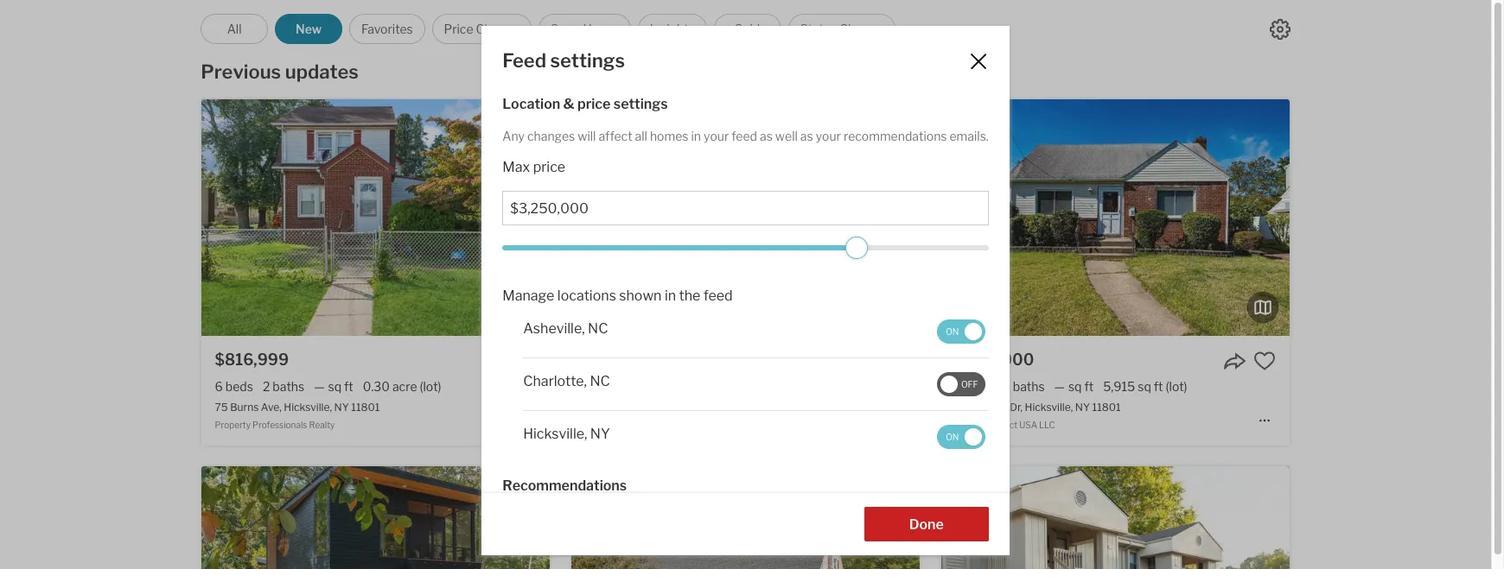 Task type: vqa. For each thing, say whether or not it's contained in the screenshot.
Hicksville, NY
yes



Task type: locate. For each thing, give the bounding box(es) containing it.
1 sq from the left
[[328, 379, 341, 394]]

0 horizontal spatial 2 baths
[[263, 379, 304, 394]]

—
[[314, 379, 325, 394], [1054, 379, 1065, 394]]

hicksville, inside 18 clarissa dr, hicksville, ny 11801 realty connect usa llc
[[1025, 401, 1073, 414]]

price down changes
[[533, 159, 565, 176]]

charlotte, nc
[[523, 374, 610, 390]]

photo of 19 digges rd, asheville, nc 28805 image
[[0, 467, 201, 570], [201, 467, 549, 570], [549, 467, 898, 570]]

$660,000
[[585, 351, 663, 369]]

1 vertical spatial nc
[[590, 374, 610, 390]]

— up 75 burns ave, hicksville, ny 11801 property professionals realty
[[314, 379, 325, 394]]

3
[[585, 379, 593, 394]]

acre
[[392, 379, 417, 394]]

ft
[[344, 379, 353, 394], [1084, 379, 1094, 394], [1154, 379, 1163, 394]]

1 photo of 75 burns ave, hicksville, ny 11801 image from the left
[[0, 99, 201, 336]]

1 horizontal spatial change
[[839, 22, 883, 36]]

— sq ft left 5,915
[[1054, 379, 1094, 394]]

sq right 5,915
[[1138, 379, 1151, 394]]

2 photo of 803 abbey cir, asheville, nc 28805 image from the left
[[941, 467, 1290, 570]]

favorite button checkbox for $816,999
[[513, 350, 536, 373]]

price
[[444, 22, 473, 36]]

3 favorite button image from the left
[[1254, 350, 1276, 373]]

5,915 sq ft (lot)
[[1103, 379, 1187, 394]]

change
[[476, 22, 519, 36], [839, 22, 883, 36]]

New radio
[[275, 14, 342, 44]]

ft right 5,915
[[1154, 379, 1163, 394]]

0 horizontal spatial sq
[[328, 379, 341, 394]]

insights
[[650, 22, 695, 36]]

as
[[760, 129, 773, 143], [800, 129, 813, 143]]

ny inside 75 burns ave, hicksville, ny 11801 property professionals realty
[[334, 401, 349, 414]]

sq left 5,915
[[1068, 379, 1082, 394]]

1 horizontal spatial (lot)
[[1166, 379, 1187, 394]]

3 beds
[[585, 379, 623, 394]]

2 realty from the left
[[955, 420, 981, 431]]

2 — sq ft from the left
[[1054, 379, 1094, 394]]

2 your from the left
[[816, 129, 841, 143]]

favorite button checkbox
[[513, 350, 536, 373], [1254, 350, 1276, 373]]

change inside status change option
[[839, 22, 883, 36]]

price right the &
[[577, 96, 611, 112]]

your right the homes
[[704, 129, 729, 143]]

ny for cres,
[[709, 401, 724, 414]]

0 horizontal spatial — sq ft
[[314, 379, 353, 394]]

settings up all
[[614, 96, 668, 112]]

0 horizontal spatial favorite button checkbox
[[513, 350, 536, 373]]

— sq ft
[[314, 379, 353, 394], [1054, 379, 1094, 394]]

0 horizontal spatial 2
[[263, 379, 270, 394]]

will
[[578, 129, 596, 143]]

2 — from the left
[[1054, 379, 1065, 394]]

2 sq from the left
[[1068, 379, 1082, 394]]

Sold radio
[[714, 14, 781, 44]]

nc
[[588, 321, 608, 337], [590, 374, 610, 390]]

1 11801 from the left
[[351, 401, 380, 414]]

realty inside 75 burns ave, hicksville, ny 11801 property professionals realty
[[309, 420, 335, 431]]

2 for 4 beds
[[1003, 379, 1010, 394]]

your
[[704, 129, 729, 143], [816, 129, 841, 143]]

photo of 50 felice cres, hicksville, ny 11801 image
[[223, 99, 571, 336], [571, 99, 920, 336], [920, 99, 1268, 336]]

sq for 5,915 sq ft (lot)
[[1068, 379, 1082, 394]]

Open House radio
[[538, 14, 631, 44]]

1 — sq ft from the left
[[314, 379, 353, 394]]

11801 inside 18 clarissa dr, hicksville, ny 11801 realty connect usa llc
[[1092, 401, 1121, 414]]

in left the
[[665, 288, 676, 304]]

2 2 baths from the left
[[1003, 379, 1045, 394]]

2 for 6 beds
[[263, 379, 270, 394]]

3 photo of 100 arco rd, asheville, nc 28805 image from the left
[[920, 467, 1268, 570]]

price
[[577, 96, 611, 112], [533, 159, 565, 176]]

recommendations
[[844, 129, 947, 143]]

in right the homes
[[691, 129, 701, 143]]

0.30
[[363, 379, 390, 394]]

feed
[[502, 49, 546, 72]]

3 ft from the left
[[1154, 379, 1163, 394]]

— sq ft left 0.30 on the left of the page
[[314, 379, 353, 394]]

1 horizontal spatial 11801
[[726, 401, 754, 414]]

2 baths for 4 beds
[[1003, 379, 1045, 394]]

0 horizontal spatial as
[[760, 129, 773, 143]]

feed
[[732, 129, 757, 143], [703, 288, 733, 304]]

beds right 6 at the bottom left of the page
[[225, 379, 253, 394]]

1 horizontal spatial beds
[[595, 379, 623, 394]]

photo of 18 clarissa dr, hicksville, ny 11801 image
[[593, 99, 942, 336], [941, 99, 1290, 336], [1290, 99, 1504, 336]]

— up 18 clarissa dr, hicksville, ny 11801 realty connect usa llc
[[1054, 379, 1065, 394]]

favorite button image for $600,000
[[1254, 350, 1276, 373]]

0 horizontal spatial in
[[665, 288, 676, 304]]

1 photo of 50 felice cres, hicksville, ny 11801 image from the left
[[223, 99, 571, 336]]

open
[[550, 22, 580, 36]]

group
[[671, 420, 696, 431]]

11801 for $600,000
[[1092, 401, 1121, 414]]

2 ft from the left
[[1084, 379, 1094, 394]]

your right the well
[[816, 129, 841, 143]]

option group containing all
[[201, 14, 895, 44]]

0 vertical spatial price
[[577, 96, 611, 112]]

nc down locations
[[588, 321, 608, 337]]

favorite button image
[[513, 350, 536, 373], [883, 350, 906, 373], [1254, 350, 1276, 373]]

baths up dr,
[[1013, 379, 1045, 394]]

11801 inside 50 felice cres, hicksville, ny 11801 connie francisco r e group
[[726, 401, 754, 414]]

0 horizontal spatial realty
[[309, 420, 335, 431]]

1 photo of 803 abbey cir, asheville, nc 28805 image from the left
[[593, 467, 942, 570]]

change inside price change option
[[476, 22, 519, 36]]

property
[[215, 420, 251, 431]]

2 favorite button checkbox from the left
[[1254, 350, 1276, 373]]

3 beds from the left
[[966, 379, 993, 394]]

hicksville, inside 50 felice cres, hicksville, ny 11801 connie francisco r e group
[[658, 401, 707, 414]]

1 horizontal spatial as
[[800, 129, 813, 143]]

1 horizontal spatial in
[[691, 129, 701, 143]]

2 baths up ave,
[[263, 379, 304, 394]]

favorite button checkbox
[[883, 350, 906, 373]]

1 favorite button checkbox from the left
[[513, 350, 536, 373]]

change for status change
[[839, 22, 883, 36]]

change right status
[[839, 22, 883, 36]]

2 baths from the left
[[1013, 379, 1045, 394]]

0.30 acre (lot)
[[363, 379, 441, 394]]

ft left 5,915
[[1084, 379, 1094, 394]]

1 (lot) from the left
[[420, 379, 441, 394]]

0 vertical spatial nc
[[588, 321, 608, 337]]

feed left the well
[[732, 129, 757, 143]]

1 vertical spatial in
[[665, 288, 676, 304]]

2 baths up dr,
[[1003, 379, 1045, 394]]

realty down 18
[[955, 420, 981, 431]]

hicksville, up llc
[[1025, 401, 1073, 414]]

photo of 803 abbey cir, asheville, nc 28805 image
[[593, 467, 942, 570], [941, 467, 1290, 570], [1290, 467, 1504, 570]]

0 horizontal spatial ft
[[344, 379, 353, 394]]

as right the well
[[800, 129, 813, 143]]

hicksville, up group
[[658, 401, 707, 414]]

photo of 75 burns ave, hicksville, ny 11801 image
[[0, 99, 201, 336], [201, 99, 549, 336], [549, 99, 898, 336]]

ny inside 18 clarissa dr, hicksville, ny 11801 realty connect usa llc
[[1075, 401, 1090, 414]]

ny
[[334, 401, 349, 414], [709, 401, 724, 414], [1075, 401, 1090, 414], [590, 426, 610, 443]]

0 vertical spatial settings
[[550, 49, 625, 72]]

as left the well
[[760, 129, 773, 143]]

(lot) right acre
[[420, 379, 441, 394]]

3 11801 from the left
[[1092, 401, 1121, 414]]

6 beds
[[215, 379, 253, 394]]

sat,
[[614, 111, 632, 121]]

1 horizontal spatial 2 baths
[[1003, 379, 1045, 394]]

hicksville, up professionals
[[284, 401, 332, 414]]

2 up ave,
[[263, 379, 270, 394]]

changes
[[527, 129, 575, 143]]

nc up 50
[[590, 374, 610, 390]]

1 horizontal spatial sq
[[1068, 379, 1082, 394]]

open
[[587, 111, 612, 121]]

0 horizontal spatial beds
[[225, 379, 253, 394]]

1 horizontal spatial favorite button image
[[883, 350, 906, 373]]

sq left 0.30 on the left of the page
[[328, 379, 341, 394]]

realty right professionals
[[309, 420, 335, 431]]

0 horizontal spatial baths
[[273, 379, 304, 394]]

2 horizontal spatial 11801
[[1092, 401, 1121, 414]]

sq
[[328, 379, 341, 394], [1068, 379, 1082, 394], [1138, 379, 1151, 394]]

all
[[635, 129, 647, 143]]

settings down open house
[[550, 49, 625, 72]]

11801
[[351, 401, 380, 414], [726, 401, 754, 414], [1092, 401, 1121, 414]]

beds for $660,000
[[595, 379, 623, 394]]

2 up dr,
[[1003, 379, 1010, 394]]

beds right 4
[[966, 379, 993, 394]]

1 2 from the left
[[263, 379, 270, 394]]

1 vertical spatial price
[[533, 159, 565, 176]]

2 2 from the left
[[1003, 379, 1010, 394]]

2
[[263, 379, 270, 394], [1003, 379, 1010, 394]]

0 horizontal spatial favorite button image
[[513, 350, 536, 373]]

1 horizontal spatial baths
[[1013, 379, 1045, 394]]

2 horizontal spatial favorite button image
[[1254, 350, 1276, 373]]

0 horizontal spatial (lot)
[[420, 379, 441, 394]]

3 photo of 75 burns ave, hicksville, ny 11801 image from the left
[[549, 99, 898, 336]]

favorite button image for $816,999
[[513, 350, 536, 373]]

Max price input text field
[[510, 201, 981, 217]]

0 horizontal spatial price
[[533, 159, 565, 176]]

1 realty from the left
[[309, 420, 335, 431]]

18
[[955, 401, 967, 414]]

2 change from the left
[[839, 22, 883, 36]]

1 horizontal spatial 2
[[1003, 379, 1010, 394]]

1 horizontal spatial price
[[577, 96, 611, 112]]

(lot)
[[420, 379, 441, 394], [1166, 379, 1187, 394]]

— for 0.30 acre (lot)
[[314, 379, 325, 394]]

2 horizontal spatial beds
[[966, 379, 993, 394]]

0 horizontal spatial 11801
[[351, 401, 380, 414]]

status change
[[800, 22, 883, 36]]

2 baths
[[263, 379, 304, 394], [1003, 379, 1045, 394]]

1 horizontal spatial your
[[816, 129, 841, 143]]

homes
[[650, 129, 688, 143]]

ft left 0.30 on the left of the page
[[344, 379, 353, 394]]

2 horizontal spatial ft
[[1154, 379, 1163, 394]]

feed right the
[[703, 288, 733, 304]]

1 horizontal spatial realty
[[955, 420, 981, 431]]

baths up ave,
[[273, 379, 304, 394]]

photo of 100 arco rd, asheville, nc 28805 image
[[223, 467, 571, 570], [571, 467, 920, 570], [920, 467, 1268, 570]]

1 change from the left
[[476, 22, 519, 36]]

1 ft from the left
[[344, 379, 353, 394]]

Max price slider range field
[[502, 237, 989, 260]]

any
[[502, 129, 525, 143]]

1 horizontal spatial ft
[[1084, 379, 1094, 394]]

beds
[[225, 379, 253, 394], [595, 379, 623, 394], [966, 379, 993, 394]]

clarissa
[[969, 401, 1008, 414]]

— sq ft for 5,915 sq ft (lot)
[[1054, 379, 1094, 394]]

0 horizontal spatial your
[[704, 129, 729, 143]]

realty
[[309, 420, 335, 431], [955, 420, 981, 431]]

option group
[[201, 14, 895, 44]]

6
[[215, 379, 223, 394]]

recommendations
[[502, 478, 627, 495]]

previous updates
[[201, 61, 359, 83]]

1 — from the left
[[314, 379, 325, 394]]

done button
[[864, 508, 989, 542]]

nc for asheville, nc
[[588, 321, 608, 337]]

2 baths for 6 beds
[[263, 379, 304, 394]]

1 horizontal spatial — sq ft
[[1054, 379, 1094, 394]]

settings
[[550, 49, 625, 72], [614, 96, 668, 112]]

1 horizontal spatial favorite button checkbox
[[1254, 350, 1276, 373]]

1 2 baths from the left
[[263, 379, 304, 394]]

ny inside 50 felice cres, hicksville, ny 11801 connie francisco r e group
[[709, 401, 724, 414]]

change right price
[[476, 22, 519, 36]]

(lot) right 5,915
[[1166, 379, 1187, 394]]

50 felice cres, hicksville, ny 11801 connie francisco r e group
[[585, 401, 754, 431]]

baths
[[273, 379, 304, 394], [1013, 379, 1045, 394]]

max price
[[502, 159, 565, 176]]

2 horizontal spatial sq
[[1138, 379, 1151, 394]]

1 photo of 19 digges rd, asheville, nc 28805 image from the left
[[0, 467, 201, 570]]

Price Change radio
[[432, 14, 531, 44]]

4 beds
[[955, 379, 993, 394]]

beds right 3
[[595, 379, 623, 394]]

status
[[800, 22, 837, 36]]

1 baths from the left
[[273, 379, 304, 394]]

location & price settings
[[502, 96, 668, 112]]

hicksville,
[[284, 401, 332, 414], [658, 401, 707, 414], [1025, 401, 1073, 414], [523, 426, 587, 443]]

2 photo of 75 burns ave, hicksville, ny 11801 image from the left
[[201, 99, 549, 336]]

$816,999
[[215, 351, 289, 369]]

francisco
[[615, 420, 654, 431]]

hicksville, inside 75 burns ave, hicksville, ny 11801 property professionals realty
[[284, 401, 332, 414]]

1 favorite button image from the left
[[513, 350, 536, 373]]

previous
[[201, 61, 281, 83]]

2 11801 from the left
[[726, 401, 754, 414]]

location
[[502, 96, 560, 112]]

1 horizontal spatial —
[[1054, 379, 1065, 394]]

1 as from the left
[[760, 129, 773, 143]]

baths for 4 beds
[[1013, 379, 1045, 394]]

0 horizontal spatial change
[[476, 22, 519, 36]]

2 favorite button image from the left
[[883, 350, 906, 373]]

manage locations shown in the feed
[[502, 288, 733, 304]]

favorite button image for $660,000
[[883, 350, 906, 373]]

— for 5,915 sq ft (lot)
[[1054, 379, 1065, 394]]

manage
[[502, 288, 554, 304]]

in
[[691, 129, 701, 143], [665, 288, 676, 304]]

0 horizontal spatial —
[[314, 379, 325, 394]]

2 beds from the left
[[595, 379, 623, 394]]



Task type: describe. For each thing, give the bounding box(es) containing it.
4pm
[[669, 111, 689, 121]]

hicksville, for ave,
[[284, 401, 332, 414]]

1 beds from the left
[[225, 379, 253, 394]]

3 sq from the left
[[1138, 379, 1151, 394]]

charlotte,
[[523, 374, 587, 390]]

hicksville, ny
[[523, 426, 610, 443]]

open house
[[550, 22, 619, 36]]

max
[[502, 159, 530, 176]]

2 (lot) from the left
[[1166, 379, 1187, 394]]

all
[[227, 22, 242, 36]]

change for price change
[[476, 22, 519, 36]]

1 your from the left
[[704, 129, 729, 143]]

$600,000
[[955, 351, 1034, 369]]

11801 inside 75 burns ave, hicksville, ny 11801 property professionals realty
[[351, 401, 380, 414]]

1 vertical spatial settings
[[614, 96, 668, 112]]

feed settings
[[502, 49, 625, 72]]

75 burns ave, hicksville, ny 11801 property professionals realty
[[215, 401, 380, 431]]

updates
[[285, 61, 359, 83]]

new
[[296, 22, 322, 36]]

ny for dr,
[[1075, 401, 1090, 414]]

llc
[[1039, 420, 1055, 431]]

hicksville, for cres,
[[658, 401, 707, 414]]

favorite button checkbox for $600,000
[[1254, 350, 1276, 373]]

Favorites radio
[[349, 14, 425, 44]]

3 photo of 803 abbey cir, asheville, nc 28805 image from the left
[[1290, 467, 1504, 570]]

2 photo of 50 felice cres, hicksville, ny 11801 image from the left
[[571, 99, 920, 336]]

connect
[[983, 420, 1017, 431]]

sold
[[735, 22, 760, 36]]

2pm
[[633, 111, 653, 121]]

favorites
[[361, 22, 413, 36]]

1 vertical spatial feed
[[703, 288, 733, 304]]

All radio
[[201, 14, 268, 44]]

2 photo of 18 clarissa dr, hicksville, ny 11801 image from the left
[[941, 99, 1290, 336]]

3 photo of 19 digges rd, asheville, nc 28805 image from the left
[[549, 467, 898, 570]]

affect
[[599, 129, 632, 143]]

the
[[679, 288, 700, 304]]

0 vertical spatial feed
[[732, 129, 757, 143]]

5,915
[[1103, 379, 1135, 394]]

usa
[[1019, 420, 1037, 431]]

burns
[[230, 401, 259, 414]]

4
[[955, 379, 963, 394]]

dr,
[[1010, 401, 1023, 414]]

asheville,
[[523, 321, 585, 337]]

1 photo of 100 arco rd, asheville, nc 28805 image from the left
[[223, 467, 571, 570]]

hicksville, for dr,
[[1025, 401, 1073, 414]]

Insights radio
[[638, 14, 707, 44]]

hicksville, down 50
[[523, 426, 587, 443]]

open sat, 2pm to 4pm
[[587, 111, 689, 121]]

shown
[[619, 288, 662, 304]]

0 vertical spatial in
[[691, 129, 701, 143]]

2 as from the left
[[800, 129, 813, 143]]

locations
[[557, 288, 616, 304]]

r
[[656, 420, 662, 431]]

cres,
[[632, 401, 656, 414]]

asheville, nc
[[523, 321, 608, 337]]

1 photo of 18 clarissa dr, hicksville, ny 11801 image from the left
[[593, 99, 942, 336]]

18 clarissa dr, hicksville, ny 11801 realty connect usa llc
[[955, 401, 1121, 431]]

emails.
[[949, 129, 989, 143]]

beds for $600,000
[[966, 379, 993, 394]]

3 photo of 50 felice cres, hicksville, ny 11801 image from the left
[[920, 99, 1268, 336]]

any changes will affect all homes in your feed as well as your recommendations emails.
[[502, 129, 989, 143]]

Status Change radio
[[788, 14, 895, 44]]

2 photo of 100 arco rd, asheville, nc 28805 image from the left
[[571, 467, 920, 570]]

ny for ave,
[[334, 401, 349, 414]]

price change
[[444, 22, 519, 36]]

3 photo of 18 clarissa dr, hicksville, ny 11801 image from the left
[[1290, 99, 1504, 336]]

well
[[775, 129, 798, 143]]

professionals
[[252, 420, 307, 431]]

nc for charlotte, nc
[[590, 374, 610, 390]]

2 photo of 19 digges rd, asheville, nc 28805 image from the left
[[201, 467, 549, 570]]

sq for 0.30 acre (lot)
[[328, 379, 341, 394]]

11801 for $660,000
[[726, 401, 754, 414]]

75
[[215, 401, 228, 414]]

felice
[[601, 401, 629, 414]]

realty inside 18 clarissa dr, hicksville, ny 11801 realty connect usa llc
[[955, 420, 981, 431]]

ft for 0.30 acre (lot)
[[344, 379, 353, 394]]

house
[[583, 22, 619, 36]]

connie
[[585, 420, 614, 431]]

e
[[664, 420, 669, 431]]

ave,
[[261, 401, 282, 414]]

&
[[563, 96, 575, 112]]

done
[[909, 517, 944, 534]]

to
[[655, 111, 667, 121]]

— sq ft for 0.30 acre (lot)
[[314, 379, 353, 394]]

50
[[585, 401, 599, 414]]

ft for 5,915 sq ft (lot)
[[1084, 379, 1094, 394]]

baths for 6 beds
[[273, 379, 304, 394]]



